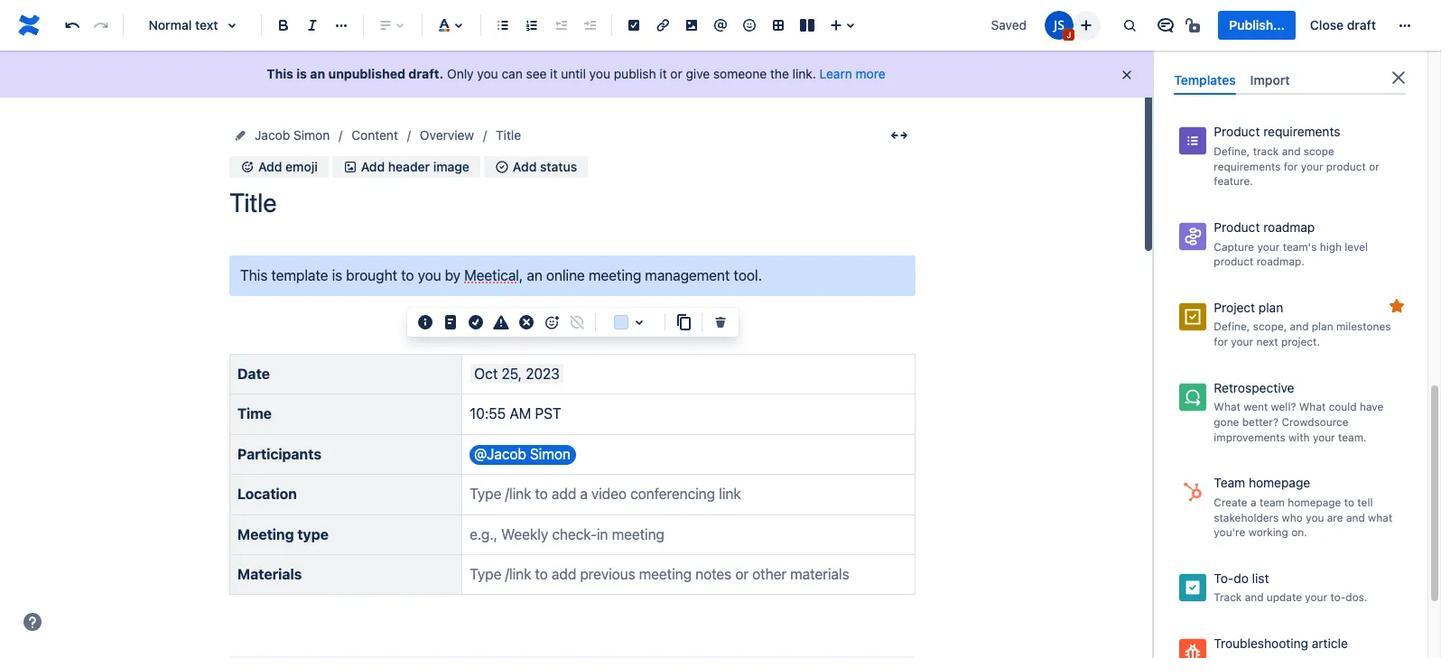 Task type: vqa. For each thing, say whether or not it's contained in the screenshot.
for to the right
yes



Task type: locate. For each thing, give the bounding box(es) containing it.
can
[[502, 66, 523, 81]]

move this page image
[[233, 128, 247, 143]]

notes,
[[1352, 49, 1383, 63]]

project.
[[1281, 335, 1320, 349]]

add inside dropdown button
[[513, 159, 537, 175]]

or inside product requirements define, track and scope requirements for your product or feature.
[[1369, 159, 1379, 173]]

draft
[[1347, 17, 1376, 33]]

0 horizontal spatial for
[[1214, 335, 1228, 349]]

2 product from the top
[[1214, 219, 1260, 235]]

0 horizontal spatial meeting
[[589, 267, 641, 284]]

indent tab image
[[579, 14, 600, 36]]

layouts image
[[796, 14, 818, 36]]

2 add from the left
[[361, 159, 385, 175]]

is down italic ⌘i icon
[[296, 66, 307, 81]]

outdent ⇧tab image
[[550, 14, 572, 36]]

0 horizontal spatial to
[[401, 267, 414, 284]]

simon up emoji
[[293, 127, 330, 143]]

1 vertical spatial an
[[527, 267, 542, 284]]

your inside retrospective what went well? what could have gone better? crowdsource improvements with your team.
[[1313, 430, 1335, 444]]

product down the scope
[[1326, 159, 1366, 173]]

for inside project plan define, scope, and plan milestones for your next project.
[[1214, 335, 1228, 349]]

meeting inside set meeting agendas, take notes, and share action items with your team.
[[1234, 49, 1275, 63]]

0 vertical spatial product
[[1214, 124, 1260, 139]]

and down tell
[[1346, 511, 1365, 524]]

import
[[1250, 72, 1290, 88]]

1 vertical spatial with
[[1288, 430, 1310, 444]]

0 horizontal spatial or
[[670, 66, 682, 81]]

jacob simon
[[255, 127, 330, 143]]

troubleshooting article button
[[1170, 629, 1409, 658]]

0 horizontal spatial simon
[[293, 127, 330, 143]]

simon down pst
[[530, 446, 571, 462]]

overview
[[420, 127, 474, 143]]

Main content area, start typing to enter text. text field
[[218, 256, 926, 658]]

who
[[1282, 511, 1303, 524]]

1 vertical spatial is
[[332, 267, 342, 284]]

for up "roadmap"
[[1284, 159, 1298, 173]]

1 horizontal spatial add
[[361, 159, 385, 175]]

requirements
[[1263, 124, 1340, 139], [1214, 159, 1281, 173]]

high
[[1320, 240, 1342, 253]]

product inside product roadmap capture your team's high level product roadmap.
[[1214, 255, 1254, 268]]

you
[[477, 66, 498, 81], [589, 66, 610, 81], [418, 267, 441, 284], [1306, 511, 1324, 524]]

0 horizontal spatial product
[[1214, 255, 1254, 268]]

project
[[1214, 300, 1255, 315]]

with inside retrospective what went well? what could have gone better? crowdsource improvements with your team.
[[1288, 430, 1310, 444]]

background color image
[[628, 311, 650, 333]]

1 horizontal spatial simon
[[530, 446, 571, 462]]

homepage up team
[[1249, 475, 1310, 491]]

this for this is an unpublished draft. only you can see it until you publish it or give someone the link. learn more
[[267, 66, 293, 81]]

and right the track
[[1282, 144, 1301, 158]]

product up the track
[[1214, 124, 1260, 139]]

1 vertical spatial this
[[240, 267, 268, 284]]

1 horizontal spatial what
[[1299, 400, 1326, 414]]

1 horizontal spatial or
[[1369, 159, 1379, 173]]

product inside product requirements define, track and scope requirements for your product or feature.
[[1214, 124, 1260, 139]]

type
[[297, 526, 329, 542]]

1 horizontal spatial to
[[1344, 496, 1354, 509]]

to left tell
[[1344, 496, 1354, 509]]

0 vertical spatial team.
[[1214, 79, 1242, 93]]

plan up project.
[[1312, 320, 1333, 334]]

product up 'capture'
[[1214, 219, 1260, 235]]

team. down share
[[1214, 79, 1242, 93]]

article
[[1312, 636, 1348, 651]]

0 horizontal spatial what
[[1214, 400, 1240, 414]]

title link
[[496, 125, 521, 146]]

1 product from the top
[[1214, 124, 1260, 139]]

close draft
[[1310, 17, 1376, 33]]

this down bold ⌘b icon
[[267, 66, 293, 81]]

1 horizontal spatial product
[[1326, 159, 1366, 173]]

meetical,
[[464, 267, 523, 284]]

until
[[561, 66, 586, 81]]

define,
[[1214, 144, 1250, 158], [1214, 320, 1250, 334]]

this left template on the top left of the page
[[240, 267, 268, 284]]

give
[[686, 66, 710, 81]]

and inside project plan define, scope, and plan milestones for your next project.
[[1290, 320, 1309, 334]]

0 vertical spatial to
[[401, 267, 414, 284]]

1 vertical spatial plan
[[1312, 320, 1333, 334]]

1 vertical spatial simon
[[530, 446, 571, 462]]

meeting up share
[[1234, 49, 1275, 63]]

to inside team homepage create a team homepage to tell stakeholders who you are and what you're working on.
[[1344, 496, 1354, 509]]

set meeting agendas, take notes, and share action items with your team.
[[1214, 49, 1383, 93]]

1 horizontal spatial team.
[[1338, 430, 1367, 444]]

an down italic ⌘i icon
[[310, 66, 325, 81]]

help image
[[22, 611, 43, 633]]

2 horizontal spatial add
[[513, 159, 537, 175]]

and inside to-do list track and update your to-dos.
[[1245, 591, 1264, 604]]

your inside set meeting agendas, take notes, and share action items with your team.
[[1356, 64, 1378, 78]]

your up roadmap.
[[1257, 240, 1280, 253]]

your down the scope
[[1301, 159, 1323, 173]]

what up 'crowdsource'
[[1299, 400, 1326, 414]]

product
[[1326, 159, 1366, 173], [1214, 255, 1254, 268]]

3 add from the left
[[513, 159, 537, 175]]

1 horizontal spatial plan
[[1312, 320, 1333, 334]]

product inside product roadmap capture your team's high level product roadmap.
[[1214, 219, 1260, 235]]

define, for project plan
[[1214, 320, 1250, 334]]

10:55 am pst
[[470, 406, 561, 422]]

1 vertical spatial define,
[[1214, 320, 1250, 334]]

draft.
[[408, 66, 444, 81]]

1 horizontal spatial for
[[1284, 159, 1298, 173]]

add inside popup button
[[258, 159, 282, 175]]

0 horizontal spatial plan
[[1259, 300, 1283, 315]]

update
[[1267, 591, 1302, 604]]

your inside product roadmap capture your team's high level product roadmap.
[[1257, 240, 1280, 253]]

to-do list track and update your to-dos.
[[1214, 570, 1367, 604]]

team. inside set meeting agendas, take notes, and share action items with your team.
[[1214, 79, 1242, 93]]

well?
[[1271, 400, 1296, 414]]

with down 'crowdsource'
[[1288, 430, 1310, 444]]

find and replace image
[[1119, 14, 1141, 36]]

0 vertical spatial homepage
[[1249, 475, 1310, 491]]

your down notes,
[[1356, 64, 1378, 78]]

have
[[1360, 400, 1384, 414]]

what
[[1368, 511, 1392, 524]]

unstar project plan image
[[1386, 295, 1408, 317]]

simon inside main content area, start typing to enter text. text field
[[530, 446, 571, 462]]

product
[[1214, 124, 1260, 139], [1214, 219, 1260, 235]]

1 vertical spatial or
[[1369, 159, 1379, 173]]

add inside button
[[361, 159, 385, 175]]

error image
[[516, 311, 537, 333]]

level
[[1345, 240, 1368, 253]]

1 vertical spatial product
[[1214, 255, 1254, 268]]

1 vertical spatial to
[[1344, 496, 1354, 509]]

and down set
[[1214, 64, 1233, 78]]

add for add emoji
[[258, 159, 282, 175]]

Give this page a title text field
[[229, 188, 916, 218]]

link image
[[652, 14, 674, 36]]

and for project plan
[[1290, 320, 1309, 334]]

publish... button
[[1218, 11, 1296, 40]]

0 vertical spatial with
[[1332, 64, 1353, 78]]

an left online at the top of the page
[[527, 267, 542, 284]]

learn
[[819, 66, 852, 81]]

0 vertical spatial define,
[[1214, 144, 1250, 158]]

1 horizontal spatial meeting
[[1234, 49, 1275, 63]]

0 horizontal spatial add
[[258, 159, 282, 175]]

share
[[1236, 64, 1264, 78]]

your
[[1356, 64, 1378, 78], [1301, 159, 1323, 173], [1257, 240, 1280, 253], [1231, 335, 1253, 349], [1313, 430, 1335, 444], [1305, 591, 1327, 604]]

for down the project
[[1214, 335, 1228, 349]]

gone
[[1214, 415, 1239, 429]]

is left brought
[[332, 267, 342, 284]]

undo ⌘z image
[[61, 14, 83, 36]]

remove image
[[710, 311, 731, 333]]

normal text button
[[131, 5, 254, 45]]

plan up the scope,
[[1259, 300, 1283, 315]]

an
[[310, 66, 325, 81], [527, 267, 542, 284]]

with
[[1332, 64, 1353, 78], [1288, 430, 1310, 444]]

milestones
[[1336, 320, 1391, 334]]

publish
[[614, 66, 656, 81]]

this inside main content area, start typing to enter text. text field
[[240, 267, 268, 284]]

define, up feature.
[[1214, 144, 1250, 158]]

brought
[[346, 267, 397, 284]]

team. down could
[[1338, 430, 1367, 444]]

and
[[1214, 64, 1233, 78], [1282, 144, 1301, 158], [1290, 320, 1309, 334], [1346, 511, 1365, 524], [1245, 591, 1264, 604]]

and up project.
[[1290, 320, 1309, 334]]

take
[[1327, 49, 1349, 63]]

1 vertical spatial for
[[1214, 335, 1228, 349]]

1 vertical spatial product
[[1214, 219, 1260, 235]]

your inside product requirements define, track and scope requirements for your product or feature.
[[1301, 159, 1323, 173]]

product down 'capture'
[[1214, 255, 1254, 268]]

time
[[237, 406, 272, 422]]

1 add from the left
[[258, 159, 282, 175]]

1 define, from the top
[[1214, 144, 1250, 158]]

publish...
[[1229, 17, 1285, 33]]

add
[[258, 159, 282, 175], [361, 159, 385, 175], [513, 159, 537, 175]]

0 vertical spatial this
[[267, 66, 293, 81]]

simon
[[293, 127, 330, 143], [530, 446, 571, 462]]

add emoji image
[[240, 160, 255, 175]]

1 horizontal spatial with
[[1332, 64, 1353, 78]]

numbered list ⌘⇧7 image
[[521, 14, 543, 36]]

team. inside retrospective what went well? what could have gone better? crowdsource improvements with your team.
[[1338, 430, 1367, 444]]

this
[[267, 66, 293, 81], [240, 267, 268, 284]]

bullet list ⌘⇧8 image
[[492, 14, 514, 36]]

confluence image
[[14, 11, 43, 40], [14, 11, 43, 40]]

0 vertical spatial meeting
[[1234, 49, 1275, 63]]

1 vertical spatial requirements
[[1214, 159, 1281, 173]]

0 horizontal spatial it
[[550, 66, 557, 81]]

meeting right online at the top of the page
[[589, 267, 641, 284]]

with down take
[[1332, 64, 1353, 78]]

your left to-
[[1305, 591, 1327, 604]]

what
[[1214, 400, 1240, 414], [1299, 400, 1326, 414]]

tab list
[[1167, 65, 1413, 95]]

1 vertical spatial meeting
[[589, 267, 641, 284]]

define, inside product requirements define, track and scope requirements for your product or feature.
[[1214, 144, 1250, 158]]

more
[[856, 66, 885, 81]]

and down list
[[1245, 591, 1264, 604]]

your inside project plan define, scope, and plan milestones for your next project.
[[1231, 335, 1253, 349]]

it right see
[[550, 66, 557, 81]]

you left the 'by'
[[418, 267, 441, 284]]

your left 'next' on the bottom right of the page
[[1231, 335, 1253, 349]]

only
[[447, 66, 474, 81]]

0 vertical spatial for
[[1284, 159, 1298, 173]]

pst
[[535, 406, 561, 422]]

and inside product requirements define, track and scope requirements for your product or feature.
[[1282, 144, 1301, 158]]

define, inside project plan define, scope, and plan milestones for your next project.
[[1214, 320, 1250, 334]]

25,
[[501, 366, 522, 382]]

add right image icon
[[361, 159, 385, 175]]

0 horizontal spatial team.
[[1214, 79, 1242, 93]]

mention image
[[710, 14, 731, 36]]

add right add emoji icon
[[258, 159, 282, 175]]

define, down the project
[[1214, 320, 1250, 334]]

and for product requirements
[[1282, 144, 1301, 158]]

stakeholders
[[1214, 511, 1279, 524]]

what up gone
[[1214, 400, 1240, 414]]

2 define, from the top
[[1214, 320, 1250, 334]]

you left are
[[1306, 511, 1324, 524]]

1 horizontal spatial is
[[332, 267, 342, 284]]

1 horizontal spatial an
[[527, 267, 542, 284]]

0 horizontal spatial with
[[1288, 430, 1310, 444]]

1 horizontal spatial it
[[659, 66, 667, 81]]

requirements up the scope
[[1263, 124, 1340, 139]]

warning image
[[490, 311, 512, 333]]

your down 'crowdsource'
[[1313, 430, 1335, 444]]

0 horizontal spatial is
[[296, 66, 307, 81]]

image
[[433, 159, 469, 175]]

requirements up feature.
[[1214, 159, 1281, 173]]

0 vertical spatial requirements
[[1263, 124, 1340, 139]]

this is an unpublished draft. only you can see it until you publish it or give someone the link. learn more
[[267, 66, 885, 81]]

comment icon image
[[1155, 14, 1177, 36]]

capture
[[1214, 240, 1254, 253]]

0 vertical spatial product
[[1326, 159, 1366, 173]]

product inside product requirements define, track and scope requirements for your product or feature.
[[1326, 159, 1366, 173]]

bold ⌘b image
[[273, 14, 294, 36]]

is
[[296, 66, 307, 81], [332, 267, 342, 284]]

homepage up are
[[1288, 496, 1341, 509]]

0 vertical spatial simon
[[293, 127, 330, 143]]

add left status
[[513, 159, 537, 175]]

1 vertical spatial team.
[[1338, 430, 1367, 444]]

unpublished
[[328, 66, 405, 81]]

0 horizontal spatial an
[[310, 66, 325, 81]]

for inside product requirements define, track and scope requirements for your product or feature.
[[1284, 159, 1298, 173]]

a
[[1251, 496, 1256, 509]]

it right publish
[[659, 66, 667, 81]]

jacob simon image
[[1045, 11, 1074, 40]]

saved
[[991, 17, 1027, 33]]

to right brought
[[401, 267, 414, 284]]

learn more link
[[819, 66, 885, 81]]

are
[[1327, 511, 1343, 524]]

better?
[[1242, 415, 1279, 429]]

troubleshooting article
[[1214, 636, 1348, 651]]

scope
[[1304, 144, 1334, 158]]



Task type: describe. For each thing, give the bounding box(es) containing it.
roadmap
[[1263, 219, 1315, 235]]

close templates and import image
[[1388, 67, 1409, 88]]

team's
[[1283, 240, 1317, 253]]

emoji image
[[739, 14, 760, 36]]

redo ⌘⇧z image
[[90, 14, 112, 36]]

add image, video, or file image
[[681, 14, 702, 36]]

went
[[1243, 400, 1268, 414]]

is inside main content area, start typing to enter text. text field
[[332, 267, 342, 284]]

working
[[1248, 526, 1288, 539]]

info image
[[414, 311, 436, 333]]

0 vertical spatial an
[[310, 66, 325, 81]]

overview link
[[420, 125, 474, 146]]

10:55
[[470, 406, 506, 422]]

template
[[271, 267, 328, 284]]

jacob
[[255, 127, 290, 143]]

make page full-width image
[[888, 125, 910, 146]]

to inside main content area, start typing to enter text. text field
[[401, 267, 414, 284]]

location
[[237, 486, 297, 502]]

add for add header image
[[361, 159, 385, 175]]

add status button
[[484, 156, 588, 178]]

you left can
[[477, 66, 498, 81]]

and for to-do list
[[1245, 591, 1264, 604]]

product for product roadmap
[[1214, 219, 1260, 235]]

title
[[496, 127, 521, 143]]

do
[[1234, 570, 1249, 586]]

tell
[[1357, 496, 1373, 509]]

someone
[[713, 66, 767, 81]]

action item image
[[623, 14, 645, 36]]

meeting
[[237, 526, 294, 542]]

for for project
[[1214, 335, 1228, 349]]

more image
[[1394, 14, 1416, 36]]

1 it from the left
[[550, 66, 557, 81]]

date
[[237, 366, 270, 382]]

no restrictions image
[[1184, 14, 1206, 36]]

project plan define, scope, and plan milestones for your next project.
[[1214, 300, 1391, 349]]

to-
[[1330, 591, 1346, 604]]

and inside set meeting agendas, take notes, and share action items with your team.
[[1214, 64, 1233, 78]]

tab list containing templates
[[1167, 65, 1413, 95]]

dos.
[[1346, 591, 1367, 604]]

simon for jacob simon
[[293, 127, 330, 143]]

crowdsource
[[1282, 415, 1349, 429]]

on.
[[1291, 526, 1307, 539]]

management
[[645, 267, 730, 284]]

for for product
[[1284, 159, 1298, 173]]

oct
[[474, 366, 498, 382]]

add emoji button
[[229, 156, 328, 178]]

0 vertical spatial is
[[296, 66, 307, 81]]

@jacob
[[474, 446, 526, 462]]

retrospective
[[1214, 380, 1294, 395]]

next
[[1256, 335, 1278, 349]]

1 vertical spatial homepage
[[1288, 496, 1341, 509]]

could
[[1329, 400, 1357, 414]]

items
[[1301, 64, 1329, 78]]

this for this template is brought to you by meetical, an online meeting management tool.
[[240, 267, 268, 284]]

you inside team homepage create a team homepage to tell stakeholders who you are and what you're working on.
[[1306, 511, 1324, 524]]

am
[[510, 406, 531, 422]]

track
[[1253, 144, 1279, 158]]

dismiss image
[[1120, 68, 1134, 82]]

add header image
[[361, 159, 469, 175]]

team homepage create a team homepage to tell stakeholders who you are and what you're working on.
[[1214, 475, 1392, 539]]

action
[[1267, 64, 1298, 78]]

troubleshooting
[[1214, 636, 1308, 651]]

normal
[[148, 17, 192, 33]]

team
[[1214, 475, 1245, 491]]

header
[[388, 159, 430, 175]]

and inside team homepage create a team homepage to tell stakeholders who you are and what you're working on.
[[1346, 511, 1365, 524]]

you right 'until'
[[589, 66, 610, 81]]

table image
[[767, 14, 789, 36]]

materials
[[237, 566, 302, 582]]

more formatting image
[[330, 14, 352, 36]]

roadmap.
[[1257, 255, 1304, 268]]

improvements
[[1214, 430, 1285, 444]]

see
[[526, 66, 547, 81]]

product for product requirements
[[1214, 124, 1260, 139]]

product roadmap capture your team's high level product roadmap.
[[1214, 219, 1368, 268]]

text
[[195, 17, 218, 33]]

@jacob simon
[[474, 446, 571, 462]]

define, for product requirements
[[1214, 144, 1250, 158]]

italic ⌘i image
[[302, 14, 323, 36]]

2 what from the left
[[1299, 400, 1326, 414]]

content
[[351, 127, 398, 143]]

0 vertical spatial plan
[[1259, 300, 1283, 315]]

note image
[[440, 311, 461, 333]]

jacob simon link
[[255, 125, 330, 146]]

product requirements define, track and scope requirements for your product or feature.
[[1214, 124, 1379, 188]]

1 what from the left
[[1214, 400, 1240, 414]]

meeting inside main content area, start typing to enter text. text field
[[589, 267, 641, 284]]

your inside to-do list track and update your to-dos.
[[1305, 591, 1327, 604]]

2 it from the left
[[659, 66, 667, 81]]

you inside main content area, start typing to enter text. text field
[[418, 267, 441, 284]]

add for add status
[[513, 159, 537, 175]]

tool.
[[734, 267, 762, 284]]

copy image
[[673, 311, 694, 333]]

close
[[1310, 17, 1344, 33]]

emoji
[[285, 159, 318, 175]]

with inside set meeting agendas, take notes, and share action items with your team.
[[1332, 64, 1353, 78]]

this template is brought to you by meetical, an online meeting management tool.
[[240, 267, 762, 284]]

track
[[1214, 591, 1242, 604]]

team
[[1259, 496, 1285, 509]]

normal text
[[148, 17, 218, 33]]

status
[[540, 159, 577, 175]]

online
[[546, 267, 585, 284]]

close draft button
[[1299, 11, 1387, 40]]

an inside main content area, start typing to enter text. text field
[[527, 267, 542, 284]]

editor add emoji image
[[541, 311, 563, 333]]

list
[[1252, 570, 1269, 586]]

image icon image
[[343, 160, 357, 175]]

add status
[[513, 159, 577, 175]]

link.
[[792, 66, 816, 81]]

agendas,
[[1278, 49, 1324, 63]]

set meeting agendas, take notes, and share action items with your team. button
[[1170, 22, 1409, 103]]

0 vertical spatial or
[[670, 66, 682, 81]]

add emoji
[[258, 159, 318, 175]]

success image
[[465, 311, 487, 333]]

simon for @jacob simon
[[530, 446, 571, 462]]

participants
[[237, 446, 321, 462]]

invite to edit image
[[1076, 14, 1097, 36]]

to-
[[1214, 570, 1234, 586]]

oct 25, 2023
[[474, 366, 560, 382]]



